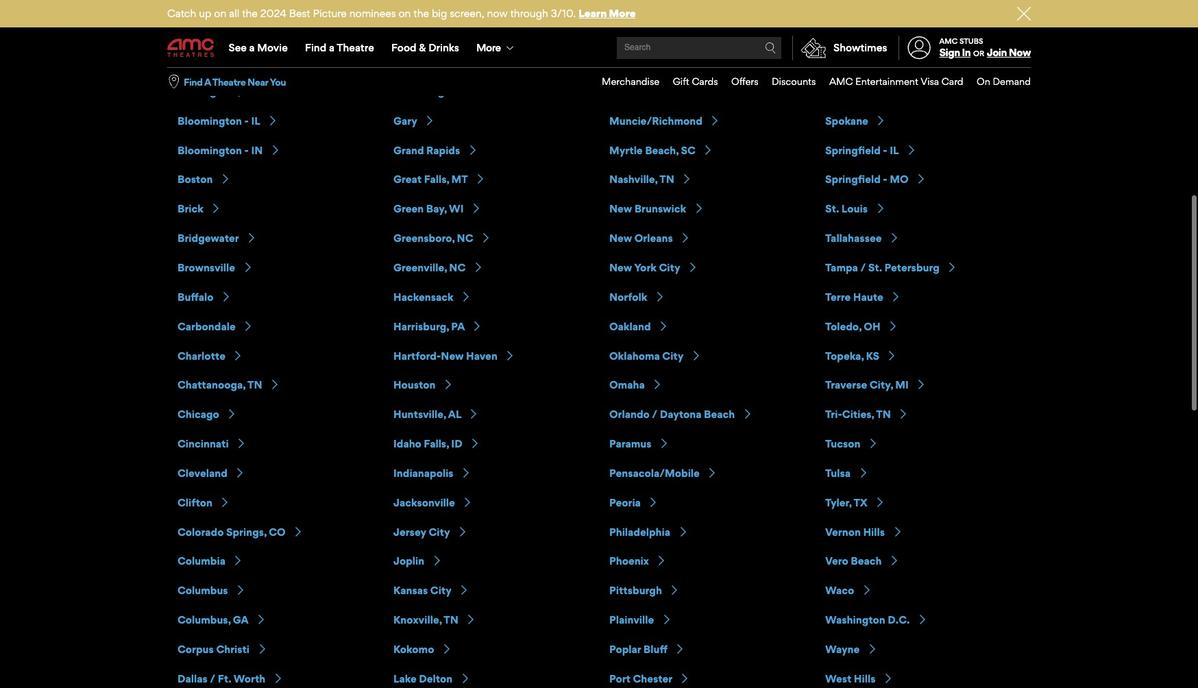 Task type: vqa. For each thing, say whether or not it's contained in the screenshot.
Select Seats
no



Task type: describe. For each thing, give the bounding box(es) containing it.
il for bloomington - il
[[251, 114, 260, 127]]

city for jersey city
[[429, 526, 450, 539]]

grand rapids
[[394, 144, 460, 157]]

hills for west hills
[[854, 673, 876, 686]]

new for new orleans
[[610, 232, 632, 245]]

tx for sherman, tx
[[874, 26, 888, 39]]

west hills link
[[826, 673, 894, 686]]

0 vertical spatial vernon
[[645, 56, 680, 69]]

menu containing more
[[167, 29, 1031, 67]]

sioux
[[826, 56, 853, 69]]

paramus
[[610, 438, 652, 451]]

0 vertical spatial mt
[[219, 26, 235, 39]]

city for kansas city
[[431, 584, 452, 597]]

in for ft. wayne, in
[[449, 56, 461, 69]]

oakland link
[[610, 320, 669, 333]]

tn right cities,
[[877, 408, 891, 421]]

hackensack
[[394, 291, 454, 304]]

oklahoma city
[[610, 349, 684, 362]]

- for bloomington - il
[[244, 114, 249, 127]]

tx for tyler, tx
[[854, 496, 868, 509]]

il for springfield - il
[[890, 144, 899, 157]]

hartford-new haven link
[[394, 349, 515, 362]]

amc entertainment visa card
[[830, 76, 964, 87]]

chattanooga,
[[178, 379, 246, 392]]

chester
[[633, 673, 673, 686]]

cincinnati link
[[178, 438, 246, 451]]

wayne link
[[826, 643, 878, 656]]

co
[[269, 526, 286, 539]]

chicago
[[178, 408, 219, 421]]

vernon hills link
[[826, 526, 903, 539]]

ia
[[881, 56, 892, 69]]

search the AMC website text field
[[623, 43, 765, 53]]

kansas city
[[394, 584, 452, 597]]

clifton
[[178, 496, 213, 509]]

columbia link
[[178, 555, 243, 568]]

freehold link
[[394, 26, 455, 39]]

bloomington - il link
[[178, 114, 278, 127]]

greenville, nc link
[[394, 261, 483, 274]]

buffalo link
[[178, 291, 231, 304]]

clifton link
[[178, 496, 230, 509]]

toledo, oh
[[826, 320, 881, 333]]

mount vernon link
[[610, 56, 698, 69]]

0 horizontal spatial st.
[[826, 203, 840, 216]]

learn more link
[[579, 7, 636, 20]]

dallas
[[178, 673, 208, 686]]

bay,
[[426, 203, 447, 216]]

in
[[963, 46, 971, 59]]

more inside more button
[[477, 41, 501, 54]]

3/10.
[[551, 7, 576, 20]]

nc for greensboro, nc
[[457, 232, 474, 245]]

best
[[289, 7, 310, 20]]

gary link
[[394, 114, 435, 127]]

cards
[[692, 76, 718, 87]]

amc for visa
[[830, 76, 853, 87]]

visa
[[921, 76, 940, 87]]

discounts link
[[759, 68, 816, 96]]

gary
[[394, 114, 417, 127]]

near
[[248, 76, 268, 88]]

you
[[270, 76, 286, 88]]

greenville, nc
[[394, 261, 466, 274]]

2 the from the left
[[414, 7, 429, 20]]

- for springfield - il
[[883, 144, 888, 157]]

bluff
[[644, 643, 668, 656]]

or
[[974, 49, 985, 58]]

brownsville
[[178, 261, 235, 274]]

toledo, oh link
[[826, 320, 898, 333]]

columbus,
[[178, 614, 231, 627]]

morristown
[[610, 26, 667, 39]]

port
[[610, 673, 631, 686]]

1 vertical spatial vernon
[[826, 526, 861, 539]]

on demand link
[[964, 68, 1031, 96]]

d.c.
[[888, 614, 910, 627]]

al for huntsville, al
[[448, 408, 461, 421]]

ft. wayne, in
[[394, 56, 461, 69]]

2 on from the left
[[399, 7, 411, 20]]

springfield - mo
[[826, 173, 909, 186]]

cleveland link
[[178, 467, 245, 480]]

mount
[[610, 56, 643, 69]]

green bay, wi link
[[394, 203, 481, 216]]

see a movie link
[[220, 29, 297, 67]]

bloomington - in link
[[178, 144, 280, 157]]

peoria link
[[610, 496, 659, 509]]

myrtle
[[610, 144, 643, 157]]

grand
[[394, 144, 424, 157]]

theatre for a
[[212, 76, 246, 88]]

harrisburg, pa link
[[394, 320, 482, 333]]

in for bloomington - in
[[251, 144, 263, 157]]

poplar bluff link
[[610, 643, 685, 656]]

wayne,
[[410, 56, 446, 69]]

jersey city link
[[394, 526, 468, 539]]

chattanooga, tn link
[[178, 379, 280, 392]]

al for birmingham, al
[[242, 85, 255, 98]]

mo
[[890, 173, 909, 186]]

corpus christi link
[[178, 643, 267, 656]]

hills for vernon hills
[[864, 526, 885, 539]]

city right york
[[659, 261, 681, 274]]

hartford-
[[394, 349, 441, 362]]

huntsville, al link
[[394, 408, 479, 421]]

tn for nashville, tn
[[660, 173, 675, 186]]

1 vertical spatial mt
[[452, 173, 468, 186]]

nashville, tn
[[610, 173, 675, 186]]

birmingham, al link
[[178, 85, 273, 98]]

menu containing merchandise
[[589, 68, 1031, 96]]

great
[[394, 173, 422, 186]]

find a theatre near you
[[184, 76, 286, 88]]

idaho falls, id link
[[394, 438, 480, 451]]

food
[[392, 41, 417, 54]]

indianapolis
[[394, 467, 454, 480]]

card
[[942, 76, 964, 87]]

orlando
[[610, 408, 650, 421]]

new left haven
[[441, 349, 464, 362]]

user profile image
[[900, 37, 939, 59]]

0 horizontal spatial ft.
[[218, 673, 231, 686]]

traverse city, mi
[[826, 379, 909, 392]]

0 vertical spatial beach
[[704, 408, 735, 421]]

west hills
[[826, 673, 876, 686]]

columbus, ga link
[[178, 614, 266, 627]]

toledo,
[[826, 320, 862, 333]]

entertainment
[[856, 76, 919, 87]]

theatre for a
[[337, 41, 374, 54]]

louis
[[842, 203, 868, 216]]



Task type: locate. For each thing, give the bounding box(es) containing it.
hills up vero beach link
[[864, 526, 885, 539]]

amc
[[940, 36, 958, 46], [830, 76, 853, 87]]

0 vertical spatial nc
[[457, 232, 474, 245]]

drinks
[[429, 41, 459, 54]]

chattanooga, tn
[[178, 379, 262, 392]]

1 a from the left
[[249, 41, 255, 54]]

springfield for springfield - mo
[[826, 173, 881, 186]]

new left york
[[610, 261, 632, 274]]

/ right orlando
[[652, 408, 658, 421]]

/ for tampa
[[861, 261, 866, 274]]

2 falls, from the top
[[424, 438, 449, 451]]

0 horizontal spatial tx
[[854, 496, 868, 509]]

1 springfield from the top
[[826, 144, 881, 157]]

tx right tyler,
[[854, 496, 868, 509]]

0 vertical spatial in
[[449, 56, 461, 69]]

a for theatre
[[329, 41, 335, 54]]

nashville,
[[610, 173, 658, 186]]

colorado springs, co link
[[178, 526, 303, 539]]

up
[[199, 7, 212, 20]]

sign in button
[[940, 46, 971, 59]]

oklahoma city link
[[610, 349, 701, 362]]

1 vertical spatial beach
[[851, 555, 882, 568]]

menu down the learn
[[167, 29, 1031, 67]]

orlando / daytona beach
[[610, 408, 735, 421]]

- up "springfield - mo" link
[[883, 144, 888, 157]]

ks
[[867, 349, 880, 362]]

find a theatre
[[305, 41, 374, 54]]

1 vertical spatial tx
[[854, 496, 868, 509]]

1 vertical spatial /
[[652, 408, 658, 421]]

- down bloomington - il link
[[244, 144, 249, 157]]

harrisburg, pa
[[394, 320, 465, 333]]

theatre inside find a theatre link
[[337, 41, 374, 54]]

springfield - il link
[[826, 144, 917, 157]]

0 vertical spatial city,
[[856, 56, 879, 69]]

sign
[[940, 46, 960, 59]]

galesburg
[[394, 85, 445, 98]]

menu down 'showtimes' image
[[589, 68, 1031, 96]]

freehold
[[394, 26, 438, 39]]

1 horizontal spatial the
[[414, 7, 429, 20]]

0 horizontal spatial vernon
[[645, 56, 680, 69]]

vero beach link
[[826, 555, 900, 568]]

0 vertical spatial tx
[[874, 26, 888, 39]]

2 springfield from the top
[[826, 173, 881, 186]]

more up morristown
[[609, 7, 636, 20]]

tn for chattanooga, tn
[[248, 379, 262, 392]]

in down drinks
[[449, 56, 461, 69]]

2 horizontal spatial /
[[861, 261, 866, 274]]

1 horizontal spatial in
[[449, 56, 461, 69]]

- left 'mo'
[[883, 173, 888, 186]]

new for new brunswick
[[610, 203, 632, 216]]

find left 'a' on the left top of page
[[184, 76, 203, 88]]

0 horizontal spatial on
[[214, 7, 227, 20]]

cookie consent banner dialog
[[0, 652, 1199, 689]]

new
[[610, 203, 632, 216], [610, 232, 632, 245], [610, 261, 632, 274], [441, 349, 464, 362]]

sign in or join amc stubs element
[[899, 29, 1031, 67]]

/ right tampa
[[861, 261, 866, 274]]

peoria
[[610, 496, 641, 509]]

a right see
[[249, 41, 255, 54]]

sherman,
[[826, 26, 872, 39]]

1 horizontal spatial amc
[[940, 36, 958, 46]]

nc down greensboro, nc 'link'
[[449, 261, 466, 274]]

great falls, mt
[[394, 173, 468, 186]]

plainville
[[610, 614, 654, 627]]

mt up wi
[[452, 173, 468, 186]]

il down near
[[251, 114, 260, 127]]

vero beach
[[826, 555, 882, 568]]

spokane
[[826, 114, 869, 127]]

a down 'picture'
[[329, 41, 335, 54]]

tampa
[[826, 261, 859, 274]]

0 vertical spatial amc
[[940, 36, 958, 46]]

1 horizontal spatial il
[[890, 144, 899, 157]]

tn for knoxville, tn
[[444, 614, 459, 627]]

amc up sign
[[940, 36, 958, 46]]

gift cards link
[[660, 68, 718, 96]]

bloomington - il
[[178, 114, 260, 127]]

1 vertical spatial il
[[890, 144, 899, 157]]

city right "jersey"
[[429, 526, 450, 539]]

tn right knoxville,
[[444, 614, 459, 627]]

al up "id"
[[448, 408, 461, 421]]

1 horizontal spatial a
[[329, 41, 335, 54]]

more down now
[[477, 41, 501, 54]]

submit search icon image
[[765, 43, 776, 53]]

hartford-new haven
[[394, 349, 498, 362]]

theatre down nominees
[[337, 41, 374, 54]]

find down 'picture'
[[305, 41, 327, 54]]

through
[[511, 7, 549, 20]]

idaho
[[394, 438, 422, 451]]

0 horizontal spatial /
[[210, 673, 215, 686]]

0 horizontal spatial find
[[184, 76, 203, 88]]

pa
[[451, 320, 465, 333]]

new left orleans at the right top of the page
[[610, 232, 632, 245]]

0 vertical spatial falls,
[[424, 173, 449, 186]]

vernon down tyler, tx
[[826, 526, 861, 539]]

1 vertical spatial city,
[[870, 379, 893, 392]]

city right oklahoma
[[663, 349, 684, 362]]

sc
[[681, 144, 696, 157]]

1 horizontal spatial mt
[[452, 173, 468, 186]]

falls, left "id"
[[424, 438, 449, 451]]

a for movie
[[249, 41, 255, 54]]

now
[[1009, 46, 1031, 59]]

al
[[242, 85, 255, 98], [448, 408, 461, 421]]

south bend
[[826, 85, 884, 98]]

/ right dallas
[[210, 673, 215, 686]]

find inside button
[[184, 76, 203, 88]]

on left all
[[214, 7, 227, 20]]

1 vertical spatial bloomington
[[178, 144, 242, 157]]

city, for sioux
[[856, 56, 879, 69]]

0 vertical spatial find
[[305, 41, 327, 54]]

billings, mt link
[[178, 26, 253, 39]]

0 vertical spatial menu
[[167, 29, 1031, 67]]

theatre
[[337, 41, 374, 54], [212, 76, 246, 88]]

carbondale link
[[178, 320, 253, 333]]

sioux city, ia
[[826, 56, 892, 69]]

rapids
[[427, 144, 460, 157]]

vernon up the gift
[[645, 56, 680, 69]]

0 horizontal spatial il
[[251, 114, 260, 127]]

falls, for great
[[424, 173, 449, 186]]

norfolk link
[[610, 291, 665, 304]]

1 falls, from the top
[[424, 173, 449, 186]]

corpus
[[178, 643, 214, 656]]

tulsa
[[826, 467, 851, 480]]

theatre inside the find a theatre near you button
[[212, 76, 246, 88]]

1 on from the left
[[214, 7, 227, 20]]

nc down wi
[[457, 232, 474, 245]]

menu
[[167, 29, 1031, 67], [589, 68, 1031, 96]]

new down nashville,
[[610, 203, 632, 216]]

1 vertical spatial ft.
[[218, 673, 231, 686]]

bloomington down the birmingham,
[[178, 114, 242, 127]]

nc for greenville, nc
[[449, 261, 466, 274]]

birmingham, al
[[178, 85, 255, 98]]

0 vertical spatial hills
[[864, 526, 885, 539]]

1 horizontal spatial st.
[[869, 261, 883, 274]]

norfolk
[[610, 291, 648, 304]]

0 vertical spatial /
[[861, 261, 866, 274]]

in down bloomington - il link
[[251, 144, 263, 157]]

vero
[[826, 555, 849, 568]]

bloomington for bloomington - in
[[178, 144, 242, 157]]

0 vertical spatial st.
[[826, 203, 840, 216]]

0 vertical spatial springfield
[[826, 144, 881, 157]]

falls, for idaho
[[424, 438, 449, 451]]

1 vertical spatial amc
[[830, 76, 853, 87]]

mi
[[896, 379, 909, 392]]

hills
[[864, 526, 885, 539], [854, 673, 876, 686]]

springfield down spokane link on the top of the page
[[826, 144, 881, 157]]

beach down vernon hills link
[[851, 555, 882, 568]]

corpus christi
[[178, 643, 250, 656]]

0 vertical spatial il
[[251, 114, 260, 127]]

tx up showtimes
[[874, 26, 888, 39]]

1 vertical spatial hills
[[854, 673, 876, 686]]

1 horizontal spatial ft.
[[394, 56, 407, 69]]

0 horizontal spatial more
[[477, 41, 501, 54]]

bloomington up boston link
[[178, 144, 242, 157]]

city, left mi
[[870, 379, 893, 392]]

1 horizontal spatial tx
[[874, 26, 888, 39]]

0 horizontal spatial theatre
[[212, 76, 246, 88]]

myrtle beach, sc link
[[610, 144, 713, 157]]

city for oklahoma city
[[663, 349, 684, 362]]

showtimes image
[[793, 36, 834, 60]]

topeka,
[[826, 349, 864, 362]]

ft. down food
[[394, 56, 407, 69]]

1 vertical spatial in
[[251, 144, 263, 157]]

columbus, ga
[[178, 614, 249, 627]]

gift cards
[[673, 76, 718, 87]]

tucson
[[826, 438, 861, 451]]

2 vertical spatial /
[[210, 673, 215, 686]]

lake delton
[[394, 673, 453, 686]]

- up bloomington - in link
[[244, 114, 249, 127]]

grand rapids link
[[394, 144, 478, 157]]

huntsville,
[[394, 408, 446, 421]]

0 horizontal spatial a
[[249, 41, 255, 54]]

city, down showtimes
[[856, 56, 879, 69]]

0 horizontal spatial mt
[[219, 26, 235, 39]]

find for find a theatre
[[305, 41, 327, 54]]

on up freehold at the left of the page
[[399, 7, 411, 20]]

0 horizontal spatial the
[[242, 7, 258, 20]]

nc
[[457, 232, 474, 245], [449, 261, 466, 274]]

0 vertical spatial ft.
[[394, 56, 407, 69]]

new for new york city
[[610, 261, 632, 274]]

the left "big"
[[414, 7, 429, 20]]

- for bloomington - in
[[244, 144, 249, 157]]

springfield for springfield - il
[[826, 144, 881, 157]]

picture
[[313, 7, 347, 20]]

1 horizontal spatial theatre
[[337, 41, 374, 54]]

orlando / daytona beach link
[[610, 408, 753, 421]]

omaha link
[[610, 379, 663, 392]]

1 the from the left
[[242, 7, 258, 20]]

harrisburg,
[[394, 320, 449, 333]]

ft. left the worth
[[218, 673, 231, 686]]

amc for sign
[[940, 36, 958, 46]]

amc down sioux
[[830, 76, 853, 87]]

lake
[[394, 673, 417, 686]]

on
[[214, 7, 227, 20], [399, 7, 411, 20]]

find for find a theatre near you
[[184, 76, 203, 88]]

theatre right 'a' on the left top of page
[[212, 76, 246, 88]]

birmingham,
[[178, 85, 240, 98]]

1 vertical spatial more
[[477, 41, 501, 54]]

- for springfield - mo
[[883, 173, 888, 186]]

poplar bluff
[[610, 643, 668, 656]]

0 vertical spatial theatre
[[337, 41, 374, 54]]

1 horizontal spatial al
[[448, 408, 461, 421]]

pittsburgh link
[[610, 584, 680, 597]]

on demand
[[977, 76, 1031, 87]]

bloomington for bloomington - il
[[178, 114, 242, 127]]

spokane link
[[826, 114, 886, 127]]

st. louis
[[826, 203, 868, 216]]

mt up see
[[219, 26, 235, 39]]

1 horizontal spatial on
[[399, 7, 411, 20]]

columbia
[[178, 555, 226, 568]]

2 a from the left
[[329, 41, 335, 54]]

0 horizontal spatial amc
[[830, 76, 853, 87]]

mountainside link
[[610, 85, 695, 98]]

falls, right the great
[[424, 173, 449, 186]]

1 vertical spatial find
[[184, 76, 203, 88]]

columbus
[[178, 584, 228, 597]]

hills right west
[[854, 673, 876, 686]]

springfield up louis
[[826, 173, 881, 186]]

1 horizontal spatial /
[[652, 408, 658, 421]]

/ for orlando
[[652, 408, 658, 421]]

the right all
[[242, 7, 258, 20]]

1 vertical spatial al
[[448, 408, 461, 421]]

0 vertical spatial more
[[609, 7, 636, 20]]

1 horizontal spatial vernon
[[826, 526, 861, 539]]

st. left louis
[[826, 203, 840, 216]]

0 horizontal spatial al
[[242, 85, 255, 98]]

colorado
[[178, 526, 224, 539]]

tn right the chattanooga,
[[248, 379, 262, 392]]

2 bloomington from the top
[[178, 144, 242, 157]]

1 vertical spatial menu
[[589, 68, 1031, 96]]

st. up haute
[[869, 261, 883, 274]]

oklahoma
[[610, 349, 660, 362]]

0 horizontal spatial in
[[251, 144, 263, 157]]

amc inside 'amc stubs sign in or join now'
[[940, 36, 958, 46]]

1 bloomington from the top
[[178, 114, 242, 127]]

offers link
[[718, 68, 759, 96]]

tri-
[[826, 408, 843, 421]]

/ for dallas
[[210, 673, 215, 686]]

amc logo image
[[167, 39, 215, 57], [167, 39, 215, 57]]

al left you
[[242, 85, 255, 98]]

1 vertical spatial st.
[[869, 261, 883, 274]]

city, for traverse
[[870, 379, 893, 392]]

tn down beach,
[[660, 173, 675, 186]]

stubs
[[960, 36, 984, 46]]

1 vertical spatial nc
[[449, 261, 466, 274]]

find inside menu
[[305, 41, 327, 54]]

brunswick
[[635, 203, 687, 216]]

1 vertical spatial springfield
[[826, 173, 881, 186]]

greensboro, nc link
[[394, 232, 491, 245]]

greensboro,
[[394, 232, 455, 245]]

join
[[987, 46, 1007, 59]]

il up 'mo'
[[890, 144, 899, 157]]

1 horizontal spatial find
[[305, 41, 327, 54]]

delton
[[419, 673, 453, 686]]

mount vernon
[[610, 56, 680, 69]]

sherman, tx
[[826, 26, 888, 39]]

beach right daytona
[[704, 408, 735, 421]]

new brunswick
[[610, 203, 687, 216]]

1 horizontal spatial beach
[[851, 555, 882, 568]]

1 vertical spatial falls,
[[424, 438, 449, 451]]

0 vertical spatial al
[[242, 85, 255, 98]]

1 horizontal spatial more
[[609, 7, 636, 20]]

0 vertical spatial bloomington
[[178, 114, 242, 127]]

1 vertical spatial theatre
[[212, 76, 246, 88]]

0 horizontal spatial beach
[[704, 408, 735, 421]]

columbus link
[[178, 584, 246, 597]]

city up the 'knoxville, tn' link at bottom
[[431, 584, 452, 597]]

philadelphia link
[[610, 526, 688, 539]]



